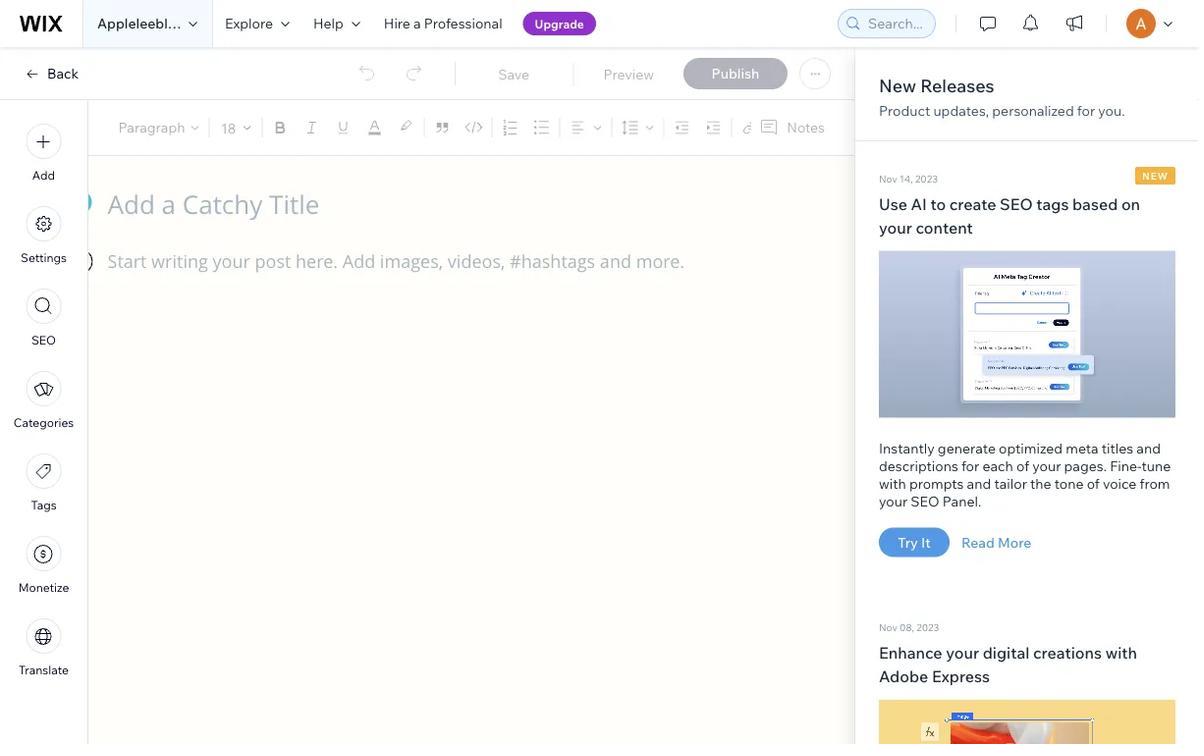 Task type: locate. For each thing, give the bounding box(es) containing it.
monetize
[[18, 581, 69, 596]]

2 vertical spatial seo
[[911, 493, 940, 510]]

seo
[[1000, 194, 1033, 214], [31, 333, 56, 348], [911, 493, 940, 510]]

with inside nov 08, 2023 enhance your digital creations with adobe express
[[1106, 644, 1138, 663]]

hire
[[384, 15, 411, 32]]

1 vertical spatial 2023
[[917, 622, 940, 634]]

instantly
[[880, 440, 935, 457]]

plugin toolbar image
[[68, 250, 93, 274]]

0 horizontal spatial seo
[[31, 333, 56, 348]]

prompts
[[910, 475, 964, 492]]

back button
[[24, 65, 79, 83]]

tailor
[[995, 475, 1028, 492]]

of
[[1017, 457, 1030, 475], [1088, 475, 1100, 492]]

your
[[880, 218, 913, 237], [1033, 457, 1062, 475], [880, 493, 908, 510], [947, 644, 980, 663]]

upgrade
[[535, 16, 585, 31]]

translate button
[[19, 619, 69, 678]]

adobe
[[880, 667, 929, 687]]

instantly generate optimized meta titles and descriptions for each of your pages. fine-tune with prompts and tailor the tone of voice from your seo panel.
[[880, 440, 1172, 510]]

and
[[1137, 440, 1162, 457], [968, 475, 992, 492]]

tone
[[1055, 475, 1084, 492]]

digital
[[983, 644, 1030, 663]]

1 vertical spatial for
[[962, 457, 980, 475]]

seo inside button
[[31, 333, 56, 348]]

creations
[[1034, 644, 1103, 663]]

generate
[[938, 440, 996, 457]]

nov left 14,
[[880, 172, 898, 185]]

seo left tags
[[1000, 194, 1033, 214]]

and up panel.
[[968, 475, 992, 492]]

with inside instantly generate optimized meta titles and descriptions for each of your pages. fine-tune with prompts and tailor the tone of voice from your seo panel.
[[880, 475, 907, 492]]

your up the the on the bottom of the page
[[1033, 457, 1062, 475]]

0 vertical spatial with
[[880, 475, 907, 492]]

seo button
[[26, 289, 61, 348]]

optimized
[[999, 440, 1063, 457]]

translate
[[19, 663, 69, 678]]

0 horizontal spatial for
[[962, 457, 980, 475]]

0 horizontal spatial and
[[968, 475, 992, 492]]

1 nov from the top
[[880, 172, 898, 185]]

new
[[880, 74, 917, 96]]

tags button
[[26, 454, 61, 513]]

1 vertical spatial with
[[1106, 644, 1138, 663]]

2023 right the 08,
[[917, 622, 940, 634]]

with down descriptions
[[880, 475, 907, 492]]

Add a Catchy Title text field
[[108, 187, 815, 222]]

releases
[[921, 74, 995, 96]]

your inside nov 08, 2023 enhance your digital creations with adobe express
[[947, 644, 980, 663]]

your down use
[[880, 218, 913, 237]]

read more link
[[962, 534, 1032, 552]]

seo up categories button
[[31, 333, 56, 348]]

of down pages.
[[1088, 475, 1100, 492]]

pages.
[[1065, 457, 1108, 475]]

read more
[[962, 534, 1032, 551]]

2 horizontal spatial seo
[[1000, 194, 1033, 214]]

2 nov from the top
[[880, 622, 898, 634]]

enhance
[[880, 644, 943, 663]]

new
[[1143, 170, 1169, 182]]

voice
[[1103, 475, 1137, 492]]

to
[[931, 194, 946, 214]]

of down optimized
[[1017, 457, 1030, 475]]

tags
[[31, 498, 57, 513]]

with
[[880, 475, 907, 492], [1106, 644, 1138, 663]]

0 vertical spatial 2023
[[916, 172, 938, 185]]

help button
[[302, 0, 372, 47]]

notes button
[[752, 114, 831, 141]]

2023
[[916, 172, 938, 185], [917, 622, 940, 634]]

menu containing add
[[0, 112, 87, 690]]

and up tune
[[1137, 440, 1162, 457]]

back
[[47, 65, 79, 82]]

nov 08, 2023 enhance your digital creations with adobe express
[[880, 622, 1138, 687]]

tune
[[1142, 457, 1172, 475]]

for down generate at bottom
[[962, 457, 980, 475]]

hire a professional link
[[372, 0, 515, 47]]

14,
[[900, 172, 914, 185]]

add
[[32, 168, 55, 183]]

your down descriptions
[[880, 493, 908, 510]]

nov for nov 14, 2023
[[880, 172, 898, 185]]

nov left the 08,
[[880, 622, 898, 634]]

categories button
[[14, 371, 74, 430]]

add button
[[26, 124, 61, 183]]

your up express on the bottom of the page
[[947, 644, 980, 663]]

1 vertical spatial nov
[[880, 622, 898, 634]]

nov
[[880, 172, 898, 185], [880, 622, 898, 634]]

for
[[1078, 102, 1096, 119], [962, 457, 980, 475]]

menu
[[0, 112, 87, 690]]

0 vertical spatial nov
[[880, 172, 898, 185]]

0 vertical spatial for
[[1078, 102, 1096, 119]]

for inside new releases product updates, personalized for you.
[[1078, 102, 1096, 119]]

None text field
[[108, 250, 835, 703]]

product
[[880, 102, 931, 119]]

1 horizontal spatial for
[[1078, 102, 1096, 119]]

for left the you.
[[1078, 102, 1096, 119]]

1 horizontal spatial seo
[[911, 493, 940, 510]]

1 vertical spatial seo
[[31, 333, 56, 348]]

2023 right 14,
[[916, 172, 938, 185]]

0 horizontal spatial with
[[880, 475, 907, 492]]

1 horizontal spatial with
[[1106, 644, 1138, 663]]

with right creations
[[1106, 644, 1138, 663]]

nov inside nov 08, 2023 enhance your digital creations with adobe express
[[880, 622, 898, 634]]

titles
[[1102, 440, 1134, 457]]

seo down 'prompts' on the bottom
[[911, 493, 940, 510]]

0 horizontal spatial of
[[1017, 457, 1030, 475]]

0 vertical spatial seo
[[1000, 194, 1033, 214]]

1 vertical spatial and
[[968, 475, 992, 492]]

from
[[1140, 475, 1171, 492]]

1 horizontal spatial and
[[1137, 440, 1162, 457]]

for inside instantly generate optimized meta titles and descriptions for each of your pages. fine-tune with prompts and tailor the tone of voice from your seo panel.
[[962, 457, 980, 475]]

2023 inside nov 08, 2023 enhance your digital creations with adobe express
[[917, 622, 940, 634]]



Task type: vqa. For each thing, say whether or not it's contained in the screenshot.
Try It
yes



Task type: describe. For each thing, give the bounding box(es) containing it.
new releases product updates, personalized for you.
[[880, 74, 1126, 119]]

a
[[414, 15, 421, 32]]

express
[[933, 667, 991, 687]]

hire a professional
[[384, 15, 503, 32]]

each
[[983, 457, 1014, 475]]

1 horizontal spatial of
[[1088, 475, 1100, 492]]

Search... field
[[863, 10, 930, 37]]

try it link
[[880, 528, 950, 558]]

seo inside use ai to create seo tags based on your content
[[1000, 194, 1033, 214]]

settings button
[[21, 206, 67, 265]]

explore
[[225, 15, 273, 32]]

appleleeblog
[[97, 15, 185, 32]]

use ai to create seo tags based on your content
[[880, 194, 1141, 237]]

2023 for nov 08, 2023 enhance your digital creations with adobe express
[[917, 622, 940, 634]]

try
[[898, 534, 919, 551]]

content
[[916, 218, 974, 237]]

you.
[[1099, 102, 1126, 119]]

create
[[950, 194, 997, 214]]

nov for nov 08, 2023 enhance your digital creations with adobe express
[[880, 622, 898, 634]]

your inside use ai to create seo tags based on your content
[[880, 218, 913, 237]]

seo inside instantly generate optimized meta titles and descriptions for each of your pages. fine-tune with prompts and tailor the tone of voice from your seo panel.
[[911, 493, 940, 510]]

updates,
[[934, 102, 990, 119]]

0 vertical spatial and
[[1137, 440, 1162, 457]]

read
[[962, 534, 995, 551]]

settings
[[21, 251, 67, 265]]

help
[[313, 15, 344, 32]]

08,
[[900, 622, 915, 634]]

descriptions
[[880, 457, 959, 475]]

tags
[[1037, 194, 1070, 214]]

categories
[[14, 416, 74, 430]]

2023 for nov 14, 2023
[[916, 172, 938, 185]]

more
[[998, 534, 1032, 551]]

use
[[880, 194, 908, 214]]

personalized
[[993, 102, 1075, 119]]

based
[[1073, 194, 1119, 214]]

ai
[[911, 194, 928, 214]]

it
[[922, 534, 931, 551]]

notes
[[787, 119, 825, 136]]

monetize button
[[18, 537, 69, 596]]

fine-
[[1111, 457, 1142, 475]]

meta
[[1066, 440, 1099, 457]]

nov 14, 2023
[[880, 172, 938, 185]]

professional
[[424, 15, 503, 32]]

upgrade button
[[523, 12, 596, 35]]

on
[[1122, 194, 1141, 214]]

try it
[[898, 534, 931, 551]]

the
[[1031, 475, 1052, 492]]

panel.
[[943, 493, 982, 510]]



